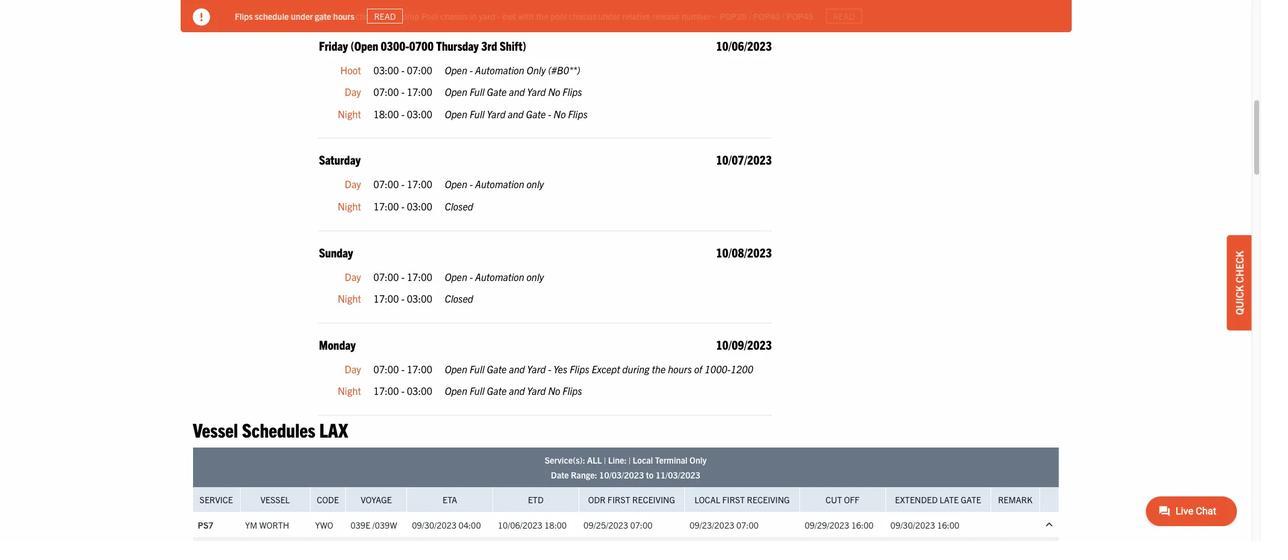 Task type: vqa. For each thing, say whether or not it's contained in the screenshot.
the bottommost 10/06/2023
yes



Task type: describe. For each thing, give the bounding box(es) containing it.
line:
[[608, 455, 627, 466]]

except
[[592, 363, 620, 375]]

3 open from the top
[[445, 108, 468, 120]]

quick check link
[[1228, 235, 1252, 330]]

1 horizontal spatial hours
[[668, 363, 692, 375]]

ywo
[[315, 519, 333, 530]]

flips schedule under gate hours
[[235, 10, 355, 21]]

eta
[[443, 494, 457, 505]]

09/30/2023 for 09/30/2023 04:00
[[412, 519, 457, 530]]

ps7
[[198, 519, 213, 530]]

09/29/2023
[[805, 519, 850, 530]]

09/25/2023
[[584, 519, 629, 530]]

a
[[301, 10, 305, 21]]

sunday
[[319, 244, 353, 260]]

1200
[[731, 363, 754, 375]]

10/07/2023
[[716, 152, 772, 167]]

read for flips schedule under gate hours
[[374, 11, 396, 22]]

03:00 for monday
[[407, 385, 433, 397]]

04:00
[[459, 519, 481, 530]]

vessel for vessel schedules lax
[[193, 417, 238, 441]]

1000-
[[705, 363, 731, 375]]

etd
[[528, 494, 544, 505]]

17:00 - 03:00 for sunday
[[374, 292, 433, 305]]

service(s):
[[545, 455, 585, 466]]

2 full from the top
[[470, 108, 485, 120]]

odr
[[588, 494, 606, 505]]

not
[[388, 10, 400, 21]]

gate
[[315, 10, 331, 21]]

open - automation only for sunday
[[445, 270, 544, 283]]

(open
[[351, 37, 378, 53]]

do
[[376, 10, 386, 21]]

open - automation only (#b0**)
[[445, 63, 580, 76]]

release
[[653, 10, 680, 21]]

09/25/2023 07:00
[[584, 519, 653, 530]]

odr first receiving
[[588, 494, 675, 505]]

0300-
[[381, 37, 409, 53]]

no for friday  (open 0300-0700 thursday 3rd shift)
[[548, 86, 561, 98]]

18:00 - 03:00
[[374, 108, 433, 120]]

service
[[200, 494, 233, 505]]

2 with from the left
[[518, 10, 534, 21]]

039e    /039w
[[351, 519, 397, 530]]

all
[[587, 455, 602, 466]]

pool chassis with a single transaction  do not drop pool chassis in yard -  exit with the pool chassis under relative release number -  pop20 / pop40 / pop45
[[235, 10, 814, 21]]

pool
[[422, 10, 438, 21]]

voyage
[[361, 494, 392, 505]]

remark
[[999, 494, 1033, 505]]

late
[[940, 494, 959, 505]]

pop40
[[753, 10, 780, 21]]

09/30/2023 04:00
[[412, 519, 481, 530]]

friday  (open 0300-0700 thursday 3rd shift)
[[319, 37, 527, 53]]

solid image
[[193, 9, 210, 26]]

1 day from the top
[[345, 86, 361, 98]]

check
[[1234, 251, 1246, 283]]

lax
[[320, 417, 348, 441]]

4 open from the top
[[445, 178, 468, 190]]

1 night from the top
[[338, 108, 361, 120]]

terminal
[[655, 455, 688, 466]]

17:00 - 03:00 for saturday
[[374, 200, 433, 212]]

0 horizontal spatial only
[[527, 63, 546, 76]]

0 vertical spatial the
[[536, 10, 549, 21]]

open full yard and gate - no flips
[[445, 108, 588, 120]]

3rd
[[481, 37, 497, 53]]

quick
[[1234, 285, 1246, 315]]

extended late gate
[[895, 494, 982, 505]]

1 vertical spatial no
[[554, 108, 566, 120]]

1 07:00 - 17:00 from the top
[[374, 86, 433, 98]]

1 / from the left
[[749, 10, 751, 21]]

09/23/2023
[[690, 519, 735, 530]]

07:00 - 17:00 for sunday
[[374, 270, 433, 283]]

09/29/2023 16:00
[[805, 519, 874, 530]]

/039w
[[373, 519, 397, 530]]

first for local
[[723, 494, 745, 505]]

open full gate and yard no flips for monday
[[445, 385, 583, 397]]

1 chassis from the left
[[253, 10, 281, 21]]

monday
[[319, 337, 356, 352]]

0700
[[409, 37, 434, 53]]

to
[[646, 469, 654, 481]]

service(s): all | line: | local terminal only date range: 10/03/2023 to 11/03/2023
[[545, 455, 707, 481]]

yard
[[479, 10, 496, 21]]

yes
[[554, 363, 568, 375]]

range:
[[571, 469, 598, 481]]

(#b0**)
[[548, 63, 580, 76]]

worth
[[259, 519, 289, 530]]

drop
[[402, 10, 420, 21]]

no for monday
[[548, 385, 561, 397]]

03:00 - 07:00
[[374, 63, 433, 76]]

of
[[695, 363, 703, 375]]

6 open from the top
[[445, 363, 468, 375]]

vessel for vessel
[[261, 494, 290, 505]]

2 / from the left
[[782, 10, 785, 21]]

day for saturday
[[345, 178, 361, 190]]

read link for pool chassis with a single transaction  do not drop pool chassis in yard -  exit with the pool chassis under relative release number -  pop20 / pop40 / pop45
[[826, 9, 862, 24]]

ym worth
[[245, 519, 289, 530]]

10/06/2023 18:00
[[498, 519, 567, 530]]

2 pool from the left
[[551, 10, 567, 21]]

09/23/2023 07:00
[[690, 519, 759, 530]]

ym
[[245, 519, 257, 530]]

07:00 - 17:00 for monday
[[374, 363, 433, 375]]



Task type: locate. For each thing, give the bounding box(es) containing it.
2 16:00 from the left
[[938, 519, 960, 530]]

day down saturday
[[345, 178, 361, 190]]

schedule
[[255, 10, 289, 21]]

local
[[633, 455, 653, 466], [695, 494, 721, 505]]

vessel schedules lax
[[193, 417, 348, 441]]

under left gate
[[291, 10, 313, 21]]

1 horizontal spatial pool
[[551, 10, 567, 21]]

3 chassis from the left
[[569, 10, 597, 21]]

0 horizontal spatial local
[[633, 455, 653, 466]]

0 horizontal spatial |
[[604, 455, 606, 466]]

09/30/2023
[[412, 519, 457, 530], [891, 519, 936, 530]]

5 open from the top
[[445, 270, 468, 283]]

0 vertical spatial open full gate and yard no flips
[[445, 86, 583, 98]]

0 horizontal spatial the
[[536, 10, 549, 21]]

1 vertical spatial 17:00 - 03:00
[[374, 292, 433, 305]]

friday
[[319, 37, 348, 53]]

2 open - automation only from the top
[[445, 270, 544, 283]]

read
[[374, 11, 396, 22], [833, 11, 855, 22]]

|
[[604, 455, 606, 466], [629, 455, 631, 466]]

0 vertical spatial 18:00
[[374, 108, 399, 120]]

no
[[548, 86, 561, 98], [554, 108, 566, 120], [548, 385, 561, 397]]

/
[[749, 10, 751, 21], [782, 10, 785, 21]]

18:00 down 03:00 - 07:00
[[374, 108, 399, 120]]

1 vertical spatial automation
[[475, 178, 525, 190]]

10/08/2023
[[716, 244, 772, 260]]

read left drop
[[374, 11, 396, 22]]

2 closed from the top
[[445, 292, 473, 305]]

4 full from the top
[[470, 385, 485, 397]]

pool
[[235, 10, 251, 21], [551, 10, 567, 21]]

1 open full gate and yard no flips from the top
[[445, 86, 583, 98]]

09/30/2023 down eta
[[412, 519, 457, 530]]

during
[[623, 363, 650, 375]]

receiving up 09/23/2023 07:00
[[747, 494, 790, 505]]

chassis
[[253, 10, 281, 21], [440, 10, 468, 21], [569, 10, 597, 21]]

the right during
[[652, 363, 666, 375]]

the right exit
[[536, 10, 549, 21]]

0 horizontal spatial pool
[[235, 10, 251, 21]]

0 vertical spatial only
[[527, 178, 544, 190]]

0 vertical spatial closed
[[445, 200, 473, 212]]

2 day from the top
[[345, 178, 361, 190]]

1 vertical spatial closed
[[445, 292, 473, 305]]

1 horizontal spatial vessel
[[261, 494, 290, 505]]

day for monday
[[345, 363, 361, 375]]

07:00
[[407, 63, 433, 76], [374, 86, 399, 98], [374, 178, 399, 190], [374, 270, 399, 283], [374, 363, 399, 375], [631, 519, 653, 530], [737, 519, 759, 530]]

hours right gate
[[333, 10, 355, 21]]

only inside service(s): all | line: | local terminal only date range: 10/03/2023 to 11/03/2023
[[690, 455, 707, 466]]

16:00 down off on the right bottom of page
[[852, 519, 874, 530]]

gate
[[487, 86, 507, 98], [526, 108, 546, 120], [487, 363, 507, 375], [487, 385, 507, 397], [961, 494, 982, 505]]

0 vertical spatial vessel
[[193, 417, 238, 441]]

18:00 down 'date' on the left of page
[[545, 519, 567, 530]]

1 09/30/2023 from the left
[[412, 519, 457, 530]]

1 first from the left
[[608, 494, 631, 505]]

2 read from the left
[[833, 11, 855, 22]]

vessel
[[193, 417, 238, 441], [261, 494, 290, 505]]

03:00 for saturday
[[407, 200, 433, 212]]

open full gate and yard no flips down yes
[[445, 385, 583, 397]]

0 vertical spatial no
[[548, 86, 561, 98]]

local up 09/23/2023
[[695, 494, 721, 505]]

1 read from the left
[[374, 11, 396, 22]]

pop20
[[720, 10, 747, 21]]

2 vertical spatial automation
[[475, 270, 525, 283]]

first right odr
[[608, 494, 631, 505]]

pool left schedule
[[235, 10, 251, 21]]

3 automation from the top
[[475, 270, 525, 283]]

with right exit
[[518, 10, 534, 21]]

1 vertical spatial hours
[[668, 363, 692, 375]]

1 17:00 - 03:00 from the top
[[374, 200, 433, 212]]

10/06/2023 for 10/06/2023 18:00
[[498, 519, 543, 530]]

2 read link from the left
[[826, 9, 862, 24]]

local first receiving
[[695, 494, 790, 505]]

night for saturday
[[338, 200, 361, 212]]

/ left pop45
[[782, 10, 785, 21]]

only up 11/03/2023
[[690, 455, 707, 466]]

10/03/2023
[[599, 469, 644, 481]]

/ left pop40
[[749, 10, 751, 21]]

1 under from the left
[[291, 10, 313, 21]]

0 horizontal spatial /
[[749, 10, 751, 21]]

single
[[307, 10, 330, 21]]

only left the (#b0**)
[[527, 63, 546, 76]]

| right all
[[604, 455, 606, 466]]

2 night from the top
[[338, 200, 361, 212]]

in
[[470, 10, 477, 21]]

1 only from the top
[[527, 178, 544, 190]]

1 horizontal spatial read
[[833, 11, 855, 22]]

yard
[[527, 86, 546, 98], [487, 108, 506, 120], [527, 363, 546, 375], [527, 385, 546, 397]]

07:00 - 17:00 for saturday
[[374, 178, 433, 190]]

cut
[[826, 494, 842, 505]]

1 vertical spatial 18:00
[[545, 519, 567, 530]]

quick check
[[1234, 251, 1246, 315]]

day down monday
[[345, 363, 361, 375]]

relative
[[623, 10, 651, 21]]

closed
[[445, 200, 473, 212], [445, 292, 473, 305]]

only for sunday
[[527, 270, 544, 283]]

hoot
[[341, 63, 361, 76]]

1 vertical spatial open - automation only
[[445, 270, 544, 283]]

day down hoot
[[345, 86, 361, 98]]

night up lax on the left of page
[[338, 385, 361, 397]]

pop45
[[787, 10, 814, 21]]

16:00 for 09/30/2023 16:00
[[938, 519, 960, 530]]

extended
[[895, 494, 938, 505]]

1 | from the left
[[604, 455, 606, 466]]

0 horizontal spatial first
[[608, 494, 631, 505]]

shift)
[[500, 37, 527, 53]]

0 horizontal spatial hours
[[333, 10, 355, 21]]

1 horizontal spatial /
[[782, 10, 785, 21]]

10/06/2023 down pop20
[[716, 37, 772, 53]]

1 horizontal spatial 09/30/2023
[[891, 519, 936, 530]]

1 closed from the top
[[445, 200, 473, 212]]

09/30/2023 for 09/30/2023 16:00
[[891, 519, 936, 530]]

open - automation only for saturday
[[445, 178, 544, 190]]

read link for flips schedule under gate hours
[[367, 9, 403, 24]]

with
[[283, 10, 299, 21], [518, 10, 534, 21]]

3 night from the top
[[338, 292, 361, 305]]

| right line:
[[629, 455, 631, 466]]

0 vertical spatial 17:00 - 03:00
[[374, 200, 433, 212]]

1 read link from the left
[[367, 9, 403, 24]]

2 | from the left
[[629, 455, 631, 466]]

1 horizontal spatial 18:00
[[545, 519, 567, 530]]

10/09/2023
[[716, 337, 772, 352]]

closed for sunday
[[445, 292, 473, 305]]

16:00
[[852, 519, 874, 530], [938, 519, 960, 530]]

0 horizontal spatial 16:00
[[852, 519, 874, 530]]

2 horizontal spatial chassis
[[569, 10, 597, 21]]

16:00 down late
[[938, 519, 960, 530]]

7 open from the top
[[445, 385, 468, 397]]

1 vertical spatial only
[[527, 270, 544, 283]]

open full gate and yard -  yes flips except during the hours of 1000-1200
[[445, 363, 754, 375]]

read link
[[367, 9, 403, 24], [826, 9, 862, 24]]

0 horizontal spatial 09/30/2023
[[412, 519, 457, 530]]

only
[[527, 63, 546, 76], [690, 455, 707, 466]]

2 automation from the top
[[475, 178, 525, 190]]

open - automation only
[[445, 178, 544, 190], [445, 270, 544, 283]]

1 horizontal spatial with
[[518, 10, 534, 21]]

1 vertical spatial local
[[695, 494, 721, 505]]

receiving down to
[[633, 494, 675, 505]]

07:00 - 17:00
[[374, 86, 433, 98], [374, 178, 433, 190], [374, 270, 433, 283], [374, 363, 433, 375]]

03:00 for sunday
[[407, 292, 433, 305]]

09/30/2023 down extended
[[891, 519, 936, 530]]

open full gate and yard no flips down open - automation only (#b0**)
[[445, 86, 583, 98]]

4 night from the top
[[338, 385, 361, 397]]

night for sunday
[[338, 292, 361, 305]]

10/06/2023 down "etd" on the left of page
[[498, 519, 543, 530]]

1 horizontal spatial read link
[[826, 9, 862, 24]]

1 vertical spatial open full gate and yard no flips
[[445, 385, 583, 397]]

2 open full gate and yard no flips from the top
[[445, 385, 583, 397]]

under left relative
[[599, 10, 621, 21]]

schedules
[[242, 417, 316, 441]]

1 receiving from the left
[[633, 494, 675, 505]]

1 vertical spatial only
[[690, 455, 707, 466]]

open full gate and yard no flips for friday  (open 0300-0700 thursday 3rd shift)
[[445, 86, 583, 98]]

2 vertical spatial 17:00 - 03:00
[[374, 385, 433, 397]]

0 horizontal spatial 18:00
[[374, 108, 399, 120]]

17:00 - 03:00 for monday
[[374, 385, 433, 397]]

3 17:00 - 03:00 from the top
[[374, 385, 433, 397]]

18:00
[[374, 108, 399, 120], [545, 519, 567, 530]]

2 17:00 - 03:00 from the top
[[374, 292, 433, 305]]

day for sunday
[[345, 270, 361, 283]]

exit
[[503, 10, 516, 21]]

0 vertical spatial local
[[633, 455, 653, 466]]

0 horizontal spatial receiving
[[633, 494, 675, 505]]

1 vertical spatial the
[[652, 363, 666, 375]]

09/30/2023 16:00
[[891, 519, 960, 530]]

under
[[291, 10, 313, 21], [599, 10, 621, 21]]

read link up 0300- at the left top of page
[[367, 9, 403, 24]]

1 horizontal spatial only
[[690, 455, 707, 466]]

the
[[536, 10, 549, 21], [652, 363, 666, 375]]

2 vertical spatial no
[[548, 385, 561, 397]]

chassis left a
[[253, 10, 281, 21]]

1 horizontal spatial 10/06/2023
[[716, 37, 772, 53]]

1 full from the top
[[470, 86, 485, 98]]

1 horizontal spatial local
[[695, 494, 721, 505]]

0 vertical spatial automation
[[475, 63, 525, 76]]

first for odr
[[608, 494, 631, 505]]

only for saturday
[[527, 178, 544, 190]]

1 with from the left
[[283, 10, 299, 21]]

039e
[[351, 519, 371, 530]]

cut off
[[826, 494, 860, 505]]

code
[[317, 494, 339, 505]]

10/06/2023 for 10/06/2023
[[716, 37, 772, 53]]

0 vertical spatial only
[[527, 63, 546, 76]]

16:00 for 09/29/2023 16:00
[[852, 519, 874, 530]]

transaction
[[332, 10, 374, 21]]

local inside service(s): all | line: | local terminal only date range: 10/03/2023 to 11/03/2023
[[633, 455, 653, 466]]

first up 09/23/2023 07:00
[[723, 494, 745, 505]]

1 horizontal spatial under
[[599, 10, 621, 21]]

read link right pop45
[[826, 9, 862, 24]]

11/03/2023
[[656, 469, 701, 481]]

receiving for local first receiving
[[747, 494, 790, 505]]

automation
[[475, 63, 525, 76], [475, 178, 525, 190], [475, 270, 525, 283]]

1 horizontal spatial 16:00
[[938, 519, 960, 530]]

day
[[345, 86, 361, 98], [345, 178, 361, 190], [345, 270, 361, 283], [345, 363, 361, 375]]

2 open from the top
[[445, 86, 468, 98]]

pool right exit
[[551, 10, 567, 21]]

1 open - automation only from the top
[[445, 178, 544, 190]]

read for pool chassis with a single transaction  do not drop pool chassis in yard -  exit with the pool chassis under relative release number -  pop20 / pop40 / pop45
[[833, 11, 855, 22]]

2 under from the left
[[599, 10, 621, 21]]

night down hoot
[[338, 108, 361, 120]]

0 horizontal spatial read
[[374, 11, 396, 22]]

1 vertical spatial 10/06/2023
[[498, 519, 543, 530]]

2 07:00 - 17:00 from the top
[[374, 178, 433, 190]]

0 horizontal spatial read link
[[367, 9, 403, 24]]

2 only from the top
[[527, 270, 544, 283]]

night for monday
[[338, 385, 361, 397]]

automation for friday  (open 0300-0700 thursday 3rd shift)
[[475, 63, 525, 76]]

4 day from the top
[[345, 363, 361, 375]]

1 horizontal spatial chassis
[[440, 10, 468, 21]]

1 horizontal spatial first
[[723, 494, 745, 505]]

1 horizontal spatial |
[[629, 455, 631, 466]]

3 full from the top
[[470, 363, 485, 375]]

1 horizontal spatial the
[[652, 363, 666, 375]]

0 vertical spatial 10/06/2023
[[716, 37, 772, 53]]

with left a
[[283, 10, 299, 21]]

3 day from the top
[[345, 270, 361, 283]]

read right pop45
[[833, 11, 855, 22]]

0 horizontal spatial 10/06/2023
[[498, 519, 543, 530]]

night up monday
[[338, 292, 361, 305]]

2 first from the left
[[723, 494, 745, 505]]

off
[[844, 494, 860, 505]]

hours left of on the bottom right of page
[[668, 363, 692, 375]]

date
[[551, 469, 569, 481]]

saturday
[[319, 152, 361, 167]]

thursday
[[437, 37, 479, 53]]

1 open from the top
[[445, 63, 468, 76]]

0 horizontal spatial under
[[291, 10, 313, 21]]

10/06/2023
[[716, 37, 772, 53], [498, 519, 543, 530]]

closed for saturday
[[445, 200, 473, 212]]

4 07:00 - 17:00 from the top
[[374, 363, 433, 375]]

and
[[509, 86, 525, 98], [508, 108, 524, 120], [509, 363, 525, 375], [509, 385, 525, 397]]

open
[[445, 63, 468, 76], [445, 86, 468, 98], [445, 108, 468, 120], [445, 178, 468, 190], [445, 270, 468, 283], [445, 363, 468, 375], [445, 385, 468, 397]]

1 horizontal spatial receiving
[[747, 494, 790, 505]]

1 16:00 from the left
[[852, 519, 874, 530]]

night
[[338, 108, 361, 120], [338, 200, 361, 212], [338, 292, 361, 305], [338, 385, 361, 397]]

2 chassis from the left
[[440, 10, 468, 21]]

day down "sunday"
[[345, 270, 361, 283]]

hours
[[333, 10, 355, 21], [668, 363, 692, 375]]

automation for saturday
[[475, 178, 525, 190]]

automation for sunday
[[475, 270, 525, 283]]

3 07:00 - 17:00 from the top
[[374, 270, 433, 283]]

1 pool from the left
[[235, 10, 251, 21]]

chassis left relative
[[569, 10, 597, 21]]

chassis left in
[[440, 10, 468, 21]]

2 09/30/2023 from the left
[[891, 519, 936, 530]]

only
[[527, 178, 544, 190], [527, 270, 544, 283]]

0 horizontal spatial chassis
[[253, 10, 281, 21]]

17:00 - 03:00
[[374, 200, 433, 212], [374, 292, 433, 305], [374, 385, 433, 397]]

local up to
[[633, 455, 653, 466]]

night down saturday
[[338, 200, 361, 212]]

0 horizontal spatial vessel
[[193, 417, 238, 441]]

0 vertical spatial hours
[[333, 10, 355, 21]]

number
[[682, 10, 711, 21]]

0 horizontal spatial with
[[283, 10, 299, 21]]

receiving for odr first receiving
[[633, 494, 675, 505]]

1 automation from the top
[[475, 63, 525, 76]]

0 vertical spatial open - automation only
[[445, 178, 544, 190]]

1 vertical spatial vessel
[[261, 494, 290, 505]]

2 receiving from the left
[[747, 494, 790, 505]]



